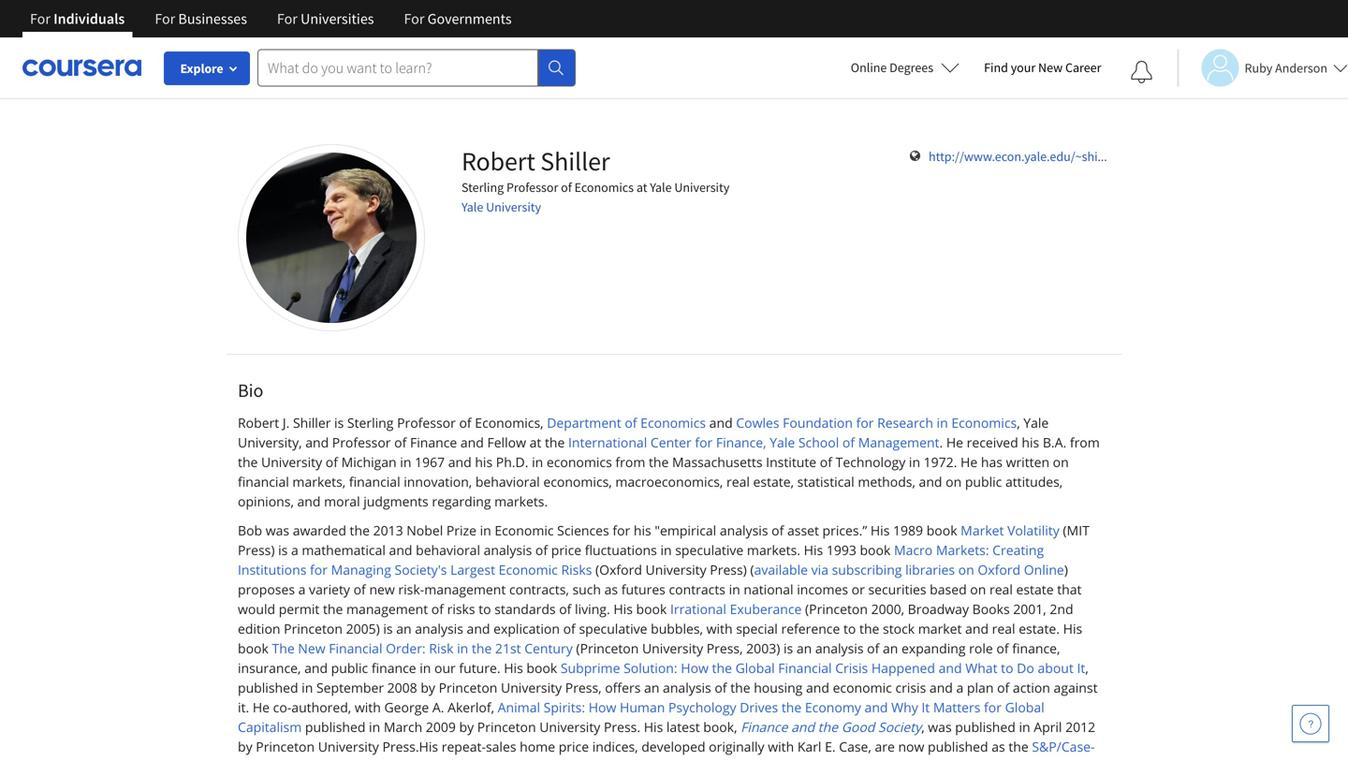 Task type: vqa. For each thing, say whether or not it's contained in the screenshot.
INFORMATION'S
no



Task type: describe. For each thing, give the bounding box(es) containing it.
such
[[573, 581, 601, 599]]

his inside (princeton 2000, broadway books 2001, 2nd edition princeton 2005) is an analysis and explication of speculative bubbles, with special reference to the stock market and real estate. his book
[[1064, 620, 1083, 638]]

his inside ) proposes a variety of new risk-management contracts, such as futures contracts in national incomes or securities based on real estate that would permit the management of risks to standards of living. his book
[[614, 600, 633, 618]]

how for spirits:
[[589, 699, 617, 717]]

role
[[970, 640, 994, 658]]

(mit
[[1064, 522, 1090, 540]]

indices,
[[593, 738, 638, 756]]

governments
[[428, 9, 512, 28]]

analysis up '('
[[720, 522, 769, 540]]

and inside (mit press) is a mathematical and behavioral analysis of price fluctuations in speculative markets. his 1993 book
[[389, 541, 413, 559]]

1 horizontal spatial his
[[634, 522, 652, 540]]

cowles
[[737, 414, 780, 432]]

an down reference at the bottom
[[797, 640, 812, 658]]

the down university,
[[238, 453, 258, 471]]

in right prize on the bottom of the page
[[480, 522, 492, 540]]

available
[[755, 561, 808, 579]]

professor inside ', yale university, and professor of finance and fellow at the'
[[332, 434, 391, 452]]

his down human
[[644, 719, 663, 736]]

center
[[651, 434, 692, 452]]

on down 1972.
[[946, 473, 962, 491]]

in right ph.d.
[[532, 453, 544, 471]]

and left fellow
[[461, 434, 484, 452]]

, for , was published in april 2012 by princeton university press.his repeat-sales home price indices, developed originally with karl e. case, are now published as the
[[922, 719, 925, 736]]

subprime
[[561, 659, 621, 677]]

j.
[[283, 414, 290, 432]]

find your new career link
[[975, 56, 1111, 80]]

global inside animal spirits: how human psychology drives the economy and why it matters for global capitalism
[[1006, 699, 1045, 717]]

book inside (mit press) is a mathematical and behavioral analysis of price fluctuations in speculative markets. his 1993 book
[[860, 541, 891, 559]]

international
[[569, 434, 648, 452]]

princeton inside (princeton 2000, broadway books 2001, 2nd edition princeton 2005) is an analysis and explication of speculative bubbles, with special reference to the stock market and real estate. his book
[[284, 620, 343, 638]]

for inside macro markets: creating institutions for managing society's largest economic risks
[[310, 561, 328, 579]]

ruby anderson
[[1245, 59, 1328, 76]]

2 horizontal spatial by
[[460, 719, 474, 736]]

explore
[[180, 60, 223, 77]]

special
[[736, 620, 778, 638]]

in inside ) proposes a variety of new risk-management contracts, such as futures contracts in national incomes or securities based on real estate that would permit the management of risks to standards of living. his book
[[729, 581, 741, 599]]

technology
[[836, 453, 906, 471]]

and down subprime solution: how the global financial crisis happened and what to do about it
[[807, 679, 830, 697]]

largest
[[451, 561, 496, 579]]

karl
[[798, 738, 822, 756]]

coursera image
[[22, 53, 141, 83]]

"empirical
[[655, 522, 717, 540]]

home
[[279, 758, 316, 762]]

press, inside , published in september 2008 by princeton university press, offers an analysis of the housing and economic crisis and a plan of action against it. he co-authored, with george a. akerlof,
[[566, 679, 602, 697]]

the new financial order: risk in the 21st century
[[272, 640, 573, 658]]

online degrees button
[[836, 47, 975, 88]]

awarded
[[293, 522, 347, 540]]

help center image
[[1300, 713, 1323, 735]]

show notifications image
[[1131, 61, 1154, 83]]

0 vertical spatial management
[[425, 581, 506, 599]]

online inside popup button
[[851, 59, 887, 76]]

in inside (mit press) is a mathematical and behavioral analysis of price fluctuations in speculative markets. his 1993 book
[[661, 541, 672, 559]]

subprime solution: how the global financial crisis happened and what to do about it link
[[561, 659, 1086, 677]]

for businesses
[[155, 9, 247, 28]]

analysis inside (princeton university press, 2003) is an analysis of an expanding role of finance, insurance, and public finance in our future. his book
[[816, 640, 864, 658]]

the new financial order: risk in the 21st century link
[[272, 640, 573, 658]]

an down "stock"
[[883, 640, 899, 658]]

michigan
[[342, 453, 397, 471]]

the up future.
[[472, 640, 492, 658]]

spirits:
[[544, 699, 586, 717]]

prices."
[[823, 522, 868, 540]]

do
[[1018, 659, 1035, 677]]

against
[[1054, 679, 1098, 697]]

was for ,
[[929, 719, 952, 736]]

macro
[[895, 541, 933, 559]]

and down expanding
[[939, 659, 963, 677]]

proposes
[[238, 581, 295, 599]]

in right risk
[[457, 640, 469, 658]]

case,
[[840, 738, 872, 756]]

university,
[[238, 434, 302, 452]]

press) inside (mit press) is a mathematical and behavioral analysis of price fluctuations in speculative markets. his 1993 book
[[238, 541, 275, 559]]

2003)
[[747, 640, 781, 658]]

1 vertical spatial online
[[1025, 561, 1065, 579]]

banner navigation
[[15, 0, 527, 37]]

is up the michigan on the bottom left of the page
[[334, 414, 344, 432]]

in left 1967
[[400, 453, 412, 471]]

on down markets:
[[959, 561, 975, 579]]

or
[[852, 581, 865, 599]]

finance,
[[1013, 640, 1061, 658]]

to inside ) proposes a variety of new risk-management contracts, such as futures contracts in national incomes or securities based on real estate that would permit the management of risks to standards of living. his book
[[479, 600, 491, 618]]

attitudes,
[[1006, 473, 1063, 491]]

princeton inside , published in september 2008 by princeton university press, offers an analysis of the housing and economic crisis and a plan of action against it. he co-authored, with george a. akerlof,
[[439, 679, 498, 697]]

robert for j.
[[238, 414, 279, 432]]

management
[[859, 434, 940, 452]]

now
[[899, 738, 925, 756]]

1967
[[415, 453, 445, 471]]

(princeton for university
[[577, 640, 639, 658]]

on down the b.a.
[[1054, 453, 1070, 471]]

macroeconomics,
[[616, 473, 724, 491]]

market
[[961, 522, 1005, 540]]

markets. inside (mit press) is a mathematical and behavioral analysis of price fluctuations in speculative markets. his 1993 book
[[747, 541, 801, 559]]

akerlof,
[[448, 699, 495, 717]]

and inside animal spirits: how human psychology drives the economy and why it matters for global capitalism
[[865, 699, 889, 717]]

judgments
[[364, 493, 429, 511]]

via
[[812, 561, 829, 579]]

0 vertical spatial financial
[[329, 640, 383, 658]]

2000,
[[872, 600, 905, 618]]

behavioral inside (mit press) is a mathematical and behavioral analysis of price fluctuations in speculative markets. his 1993 book
[[416, 541, 481, 559]]

is inside (princeton university press, 2003) is an analysis of an expanding role of finance, insurance, and public finance in our future. his book
[[784, 640, 794, 658]]

fluctuations
[[585, 541, 657, 559]]

the inside , published in september 2008 by princeton university press, offers an analysis of the housing and economic crisis and a plan of action against it. he co-authored, with george a. akerlof,
[[731, 679, 751, 697]]

press, inside (princeton university press, 2003) is an analysis of an expanding role of finance, insurance, and public finance in our future. his book
[[707, 640, 743, 658]]

how for solution:
[[681, 659, 709, 677]]

the inside animal spirits: how human psychology drives the economy and why it matters for global capitalism
[[782, 699, 802, 717]]

profile image
[[238, 144, 425, 332]]

incomes
[[797, 581, 849, 599]]

degrees
[[890, 59, 934, 76]]

human
[[620, 699, 665, 717]]

1 horizontal spatial economics
[[641, 414, 706, 432]]

asset
[[788, 522, 820, 540]]

is inside (mit press) is a mathematical and behavioral analysis of price fluctuations in speculative markets. his 1993 book
[[278, 541, 288, 559]]

economic
[[833, 679, 893, 697]]

real inside (princeton 2000, broadway books 2001, 2nd edition princeton 2005) is an analysis and explication of speculative bubbles, with special reference to the stock market and real estate. his book
[[993, 620, 1016, 638]]

macro markets: creating institutions for managing society's largest economic risks
[[238, 541, 1045, 579]]

international center for finance, yale school of management
[[569, 434, 940, 452]]

an inside (princeton 2000, broadway books 2001, 2nd edition princeton 2005) is an analysis and explication of speculative bubbles, with special reference to the stock market and real estate. his book
[[396, 620, 412, 638]]

stock
[[883, 620, 915, 638]]

a inside ) proposes a variety of new risk-management contracts, such as futures contracts in national incomes or securities based on real estate that would permit the management of risks to standards of living. his book
[[298, 581, 306, 599]]

robert for shiller
[[462, 145, 536, 178]]

and down markets,
[[297, 493, 321, 511]]

and up markets,
[[306, 434, 329, 452]]

What do you want to learn? text field
[[258, 49, 539, 87]]

2009
[[426, 719, 456, 736]]

0 vertical spatial he
[[947, 434, 964, 452]]

estate
[[1017, 581, 1054, 599]]

april
[[1034, 719, 1063, 736]]

(princeton for 2000,
[[806, 600, 868, 618]]

, for , published in september 2008 by princeton university press, offers an analysis of the housing and economic crisis and a plan of action against it. he co-authored, with george a. akerlof,
[[1086, 659, 1089, 677]]

speculative inside (mit press) is a mathematical and behavioral analysis of price fluctuations in speculative markets. his 1993 book
[[676, 541, 744, 559]]

real inside . he received his b.a. from the university of michigan in 1967 and his ph.d. in economics from the massachusetts institute of technology in 1972. he has written on financial markets, financial innovation, behavioral economics, macroeconomics, real estate, statistical methods, and on public attitudes, opinions, and moral judgments regarding markets.
[[727, 473, 750, 491]]

for up massachusetts
[[695, 434, 713, 452]]

by inside , was published in april 2012 by princeton university press.his repeat-sales home price indices, developed originally with karl e. case, are now published as the
[[238, 738, 253, 756]]

2001,
[[1014, 600, 1047, 618]]

institute
[[766, 453, 817, 471]]

housing
[[754, 679, 803, 697]]

finance and the good society link
[[741, 719, 922, 736]]

in up the .
[[937, 414, 949, 432]]

our
[[435, 659, 456, 677]]

international center for finance, yale school of management link
[[569, 434, 940, 452]]

princeton inside , was published in april 2012 by princeton university press.his repeat-sales home price indices, developed originally with karl e. case, are now published as the
[[256, 738, 315, 756]]

standards
[[495, 600, 556, 618]]

)
[[1065, 561, 1069, 579]]

institutions
[[238, 561, 307, 579]]

1 vertical spatial press)
[[710, 561, 747, 579]]

1 vertical spatial shiller
[[293, 414, 331, 432]]

published inside , published in september 2008 by princeton university press, offers an analysis of the housing and economic crisis and a plan of action against it. he co-authored, with george a. akerlof,
[[238, 679, 298, 697]]

book up markets:
[[927, 522, 958, 540]]

and up matters
[[930, 679, 954, 697]]

on inside ) proposes a variety of new risk-management contracts, such as futures contracts in national incomes or securities based on real estate that would permit the management of risks to standards of living. his book
[[971, 581, 987, 599]]

book inside (princeton 2000, broadway books 2001, 2nd edition princeton 2005) is an analysis and explication of speculative bubbles, with special reference to the stock market and real estate. his book
[[238, 640, 269, 658]]

solution:
[[624, 659, 678, 677]]

1993
[[827, 541, 857, 559]]

he for action
[[253, 699, 270, 717]]

shiller for robert
[[541, 145, 610, 178]]

the up e.
[[818, 719, 838, 736]]

professor inside robert shiller sterling professor of economics at yale university yale university
[[507, 179, 559, 196]]

shiller for s&p/case-
[[238, 758, 276, 762]]

in inside , was published in april 2012 by princeton university press.his repeat-sales home price indices, developed originally with karl e. case, are now published as the
[[1020, 719, 1031, 736]]

and up "karl"
[[792, 719, 815, 736]]

risk-
[[399, 581, 425, 599]]

speculative inside (princeton 2000, broadway books 2001, 2nd edition princeton 2005) is an analysis and explication of speculative bubbles, with special reference to the stock market and real estate. his book
[[579, 620, 648, 638]]

analysis inside (mit press) is a mathematical and behavioral analysis of price fluctuations in speculative markets. his 1993 book
[[484, 541, 532, 559]]

1 vertical spatial new
[[298, 640, 326, 658]]

order:
[[386, 640, 426, 658]]

university inside , published in september 2008 by princeton university press, offers an analysis of the housing and economic crisis and a plan of action against it. he co-authored, with george a. akerlof,
[[501, 679, 562, 697]]

as inside , was published in april 2012 by princeton university press.his repeat-sales home price indices, developed originally with karl e. case, are now published as the
[[992, 738, 1006, 756]]

regarding
[[432, 493, 491, 511]]

, was published in april 2012 by princeton university press.his repeat-sales home price indices, developed originally with karl e. case, are now published as the
[[238, 719, 1096, 756]]

his inside (princeton university press, 2003) is an analysis of an expanding role of finance, insurance, and public finance in our future. his book
[[504, 659, 523, 677]]

2nd
[[1050, 600, 1074, 618]]

with for price
[[768, 738, 795, 756]]

0 vertical spatial new
[[1039, 59, 1063, 76]]

offers
[[605, 679, 641, 697]]

market volatility link
[[961, 522, 1060, 540]]

find
[[985, 59, 1009, 76]]

and up finance,
[[710, 414, 733, 432]]

macro markets: creating institutions for managing society's largest economic risks link
[[238, 541, 1045, 579]]

1 horizontal spatial financial
[[779, 659, 832, 677]]

for for governments
[[404, 9, 425, 28]]

analysis inside , published in september 2008 by princeton university press, offers an analysis of the housing and economic crisis and a plan of action against it. he co-authored, with george a. akerlof,
[[663, 679, 712, 697]]

0 horizontal spatial his
[[475, 453, 493, 471]]

permit
[[279, 600, 320, 618]]

of inside robert shiller sterling professor of economics at yale university yale university
[[561, 179, 572, 196]]



Task type: locate. For each thing, give the bounding box(es) containing it.
,
[[1018, 414, 1021, 432], [1086, 659, 1089, 677], [922, 719, 925, 736]]

in down "management"
[[910, 453, 921, 471]]

for governments
[[404, 9, 512, 28]]

, inside , was published in april 2012 by princeton university press.his repeat-sales home price indices, developed originally with karl e. case, are now published as the
[[922, 719, 925, 736]]

in inside , published in september 2008 by princeton university press, offers an analysis of the housing and economic crisis and a plan of action against it. he co-authored, with george a. akerlof,
[[302, 679, 313, 697]]

0 vertical spatial a
[[291, 541, 299, 559]]

economic up contracts,
[[499, 561, 558, 579]]

price inside , was published in april 2012 by princeton university press.his repeat-sales home price indices, developed originally with karl e. case, are now published as the
[[559, 738, 589, 756]]

economic left sciences
[[495, 522, 554, 540]]

0 vertical spatial price
[[552, 541, 582, 559]]

1 financial from the left
[[238, 473, 289, 491]]

, up now
[[922, 719, 925, 736]]

university inside . he received his b.a. from the university of michigan in 1967 and his ph.d. in economics from the massachusetts institute of technology in 1972. he has written on financial markets, financial innovation, behavioral economics, macroeconomics, real estate, statistical methods, and on public attitudes, opinions, and moral judgments regarding markets.
[[261, 453, 322, 471]]

(princeton up subprime
[[577, 640, 639, 658]]

press) down bob
[[238, 541, 275, 559]]

based
[[930, 581, 967, 599]]

new
[[369, 581, 395, 599]]

statistical
[[798, 473, 855, 491]]

to left do in the bottom right of the page
[[1002, 659, 1014, 677]]

1 horizontal spatial it
[[1078, 659, 1086, 677]]

0 horizontal spatial by
[[238, 738, 253, 756]]

with inside (princeton 2000, broadway books 2001, 2nd edition princeton 2005) is an analysis and explication of speculative bubbles, with special reference to the stock market and real estate. his book
[[707, 620, 733, 638]]

1 horizontal spatial by
[[421, 679, 436, 697]]

was down matters
[[929, 719, 952, 736]]

it inside animal spirits: how human psychology drives the economy and why it matters for global capitalism
[[922, 699, 930, 717]]

financial up housing
[[779, 659, 832, 677]]

0 vertical spatial behavioral
[[476, 473, 540, 491]]

for up variety
[[310, 561, 328, 579]]

with down september
[[355, 699, 381, 717]]

the inside , was published in april 2012 by princeton university press.his repeat-sales home price indices, developed originally with karl e. case, are now published as the
[[1009, 738, 1029, 756]]

public inside . he received his b.a. from the university of michigan in 1967 and his ph.d. in economics from the massachusetts institute of technology in 1972. he has written on financial markets, financial innovation, behavioral economics, macroeconomics, real estate, statistical methods, and on public attitudes, opinions, and moral judgments regarding markets.
[[966, 473, 1003, 491]]

3 for from the left
[[277, 9, 298, 28]]

subscribing
[[832, 561, 903, 579]]

a up permit at the bottom of page
[[298, 581, 306, 599]]

1 vertical spatial economic
[[499, 561, 558, 579]]

economy
[[806, 699, 862, 717]]

book down futures
[[637, 600, 667, 618]]

professor up yale university link
[[507, 179, 559, 196]]

for left universities
[[277, 9, 298, 28]]

1 horizontal spatial public
[[966, 473, 1003, 491]]

it
[[1078, 659, 1086, 677], [922, 699, 930, 717]]

how up psychology
[[681, 659, 709, 677]]

from right the b.a.
[[1071, 434, 1101, 452]]

managing
[[331, 561, 391, 579]]

mathematical
[[302, 541, 386, 559]]

in left 'our' at bottom
[[420, 659, 431, 677]]

risks
[[447, 600, 475, 618]]

on
[[1054, 453, 1070, 471], [946, 473, 962, 491], [959, 561, 975, 579], [971, 581, 987, 599]]

0 horizontal spatial robert
[[238, 414, 279, 432]]

crisis
[[836, 659, 869, 677]]

1 vertical spatial behavioral
[[416, 541, 481, 559]]

0 vertical spatial press,
[[707, 640, 743, 658]]

the up "mathematical"
[[350, 522, 370, 540]]

0 horizontal spatial with
[[355, 699, 381, 717]]

economic for in
[[495, 522, 554, 540]]

0 horizontal spatial markets.
[[495, 493, 548, 511]]

with inside , was published in april 2012 by princeton university press.his repeat-sales home price indices, developed originally with karl e. case, are now published as the
[[768, 738, 795, 756]]

and inside (princeton university press, 2003) is an analysis of an expanding role of finance, insurance, and public finance in our future. his book
[[305, 659, 328, 677]]

his inside (mit press) is a mathematical and behavioral analysis of price fluctuations in speculative markets. his 1993 book
[[804, 541, 824, 559]]

0 horizontal spatial public
[[331, 659, 368, 677]]

for left individuals
[[30, 9, 50, 28]]

2 vertical spatial a
[[957, 679, 964, 697]]

0 vertical spatial online
[[851, 59, 887, 76]]

princeton down permit at the bottom of page
[[284, 620, 343, 638]]

2012
[[1066, 719, 1096, 736]]

2 for from the left
[[155, 9, 175, 28]]

0 horizontal spatial financial
[[329, 640, 383, 658]]

for left businesses
[[155, 9, 175, 28]]

0 horizontal spatial online
[[851, 59, 887, 76]]

markets,
[[293, 473, 346, 491]]

online degrees
[[851, 59, 934, 76]]

0 vertical spatial speculative
[[676, 541, 744, 559]]

for for businesses
[[155, 9, 175, 28]]

0 vertical spatial finance
[[410, 434, 457, 452]]

1 horizontal spatial speculative
[[676, 541, 744, 559]]

book inside ) proposes a variety of new risk-management contracts, such as futures contracts in national incomes or securities based on real estate that would permit the management of risks to standards of living. his book
[[637, 600, 667, 618]]

of inside ', yale university, and professor of finance and fellow at the'
[[395, 434, 407, 452]]

analysis up psychology
[[663, 679, 712, 697]]

1 vertical spatial finance
[[741, 719, 788, 736]]

0 vertical spatial to
[[479, 600, 491, 618]]

in inside (princeton university press, 2003) is an analysis of an expanding role of finance, insurance, and public finance in our future. his book
[[420, 659, 431, 677]]

explication
[[494, 620, 560, 638]]

2 vertical spatial ,
[[922, 719, 925, 736]]

economic
[[495, 522, 554, 540], [499, 561, 558, 579]]

economic for largest
[[499, 561, 558, 579]]

a up the 'institutions'
[[291, 541, 299, 559]]

1 vertical spatial global
[[1006, 699, 1045, 717]]

0 vertical spatial real
[[727, 473, 750, 491]]

estate.
[[1019, 620, 1060, 638]]

press, down special
[[707, 640, 743, 658]]

2 vertical spatial to
[[1002, 659, 1014, 677]]

variety
[[309, 581, 350, 599]]

oxford
[[978, 561, 1021, 579]]

was for bob
[[266, 522, 290, 540]]

new right your
[[1039, 59, 1063, 76]]

the down "2000,"
[[860, 620, 880, 638]]

to inside (princeton 2000, broadway books 2001, 2nd edition princeton 2005) is an analysis and explication of speculative bubbles, with special reference to the stock market and real estate. his book
[[844, 620, 857, 638]]

1 horizontal spatial how
[[681, 659, 709, 677]]

animal
[[498, 699, 541, 717]]

for up the fluctuations
[[613, 522, 631, 540]]

markets:
[[937, 541, 990, 559]]

0 horizontal spatial to
[[479, 600, 491, 618]]

his left ph.d.
[[475, 453, 493, 471]]

markets. up available
[[747, 541, 801, 559]]

a inside (mit press) is a mathematical and behavioral analysis of price fluctuations in speculative markets. his 1993 book
[[291, 541, 299, 559]]

2 horizontal spatial to
[[1002, 659, 1014, 677]]

was inside , was published in april 2012 by princeton university press.his repeat-sales home price indices, developed originally with karl e. case, are now published as the
[[929, 719, 952, 736]]

his down 21st
[[504, 659, 523, 677]]

matters
[[934, 699, 981, 717]]

0 horizontal spatial at
[[530, 434, 542, 452]]

1 horizontal spatial markets.
[[747, 541, 801, 559]]

an inside , published in september 2008 by princeton university press, offers an analysis of the housing and economic crisis and a plan of action against it. he co-authored, with george a. akerlof,
[[645, 679, 660, 697]]

by up repeat-
[[460, 719, 474, 736]]

is inside (princeton 2000, broadway books 2001, 2nd edition princeton 2005) is an analysis and explication of speculative bubbles, with special reference to the stock market and real estate. his book
[[383, 620, 393, 638]]

yale inside ', yale university, and professor of finance and fellow at the'
[[1024, 414, 1049, 432]]

as inside ) proposes a variety of new risk-management contracts, such as futures contracts in national incomes or securities based on real estate that would permit the management of risks to standards of living. his book
[[605, 581, 618, 599]]

2005)
[[346, 620, 380, 638]]

1 vertical spatial price
[[559, 738, 589, 756]]

analysis up largest
[[484, 541, 532, 559]]

indices
[[353, 758, 396, 762]]

0 vertical spatial as
[[605, 581, 618, 599]]

for for universities
[[277, 9, 298, 28]]

global down action
[[1006, 699, 1045, 717]]

1 vertical spatial was
[[929, 719, 952, 736]]

economics inside robert shiller sterling professor of economics at yale university yale university
[[575, 179, 634, 196]]

1 vertical spatial a
[[298, 581, 306, 599]]

1 horizontal spatial professor
[[397, 414, 456, 432]]

1 horizontal spatial shiller
[[293, 414, 331, 432]]

financial
[[238, 473, 289, 491], [349, 473, 401, 491]]

0 vertical spatial professor
[[507, 179, 559, 196]]

the inside ', yale university, and professor of finance and fellow at the'
[[545, 434, 565, 452]]

bob
[[238, 522, 262, 540]]

0 horizontal spatial (princeton
[[577, 640, 639, 658]]

, for , yale university, and professor of finance and fellow at the
[[1018, 414, 1021, 432]]

opinions,
[[238, 493, 294, 511]]

0 vertical spatial how
[[681, 659, 709, 677]]

public inside (princeton university press, 2003) is an analysis of an expanding role of finance, insurance, and public finance in our future. his book
[[331, 659, 368, 677]]

ruby
[[1245, 59, 1273, 76]]

massachusetts
[[673, 453, 763, 471]]

0 horizontal spatial financial
[[238, 473, 289, 491]]

futures
[[622, 581, 666, 599]]

of inside (princeton 2000, broadway books 2001, 2nd edition princeton 2005) is an analysis and explication of speculative bubbles, with special reference to the stock market and real estate. his book
[[564, 620, 576, 638]]

for individuals
[[30, 9, 125, 28]]

economics,
[[475, 414, 544, 432]]

0 vertical spatial by
[[421, 679, 436, 697]]

financial down the michigan on the bottom left of the page
[[349, 473, 401, 491]]

robert up yale university link
[[462, 145, 536, 178]]

books
[[973, 600, 1010, 618]]

0 vertical spatial his
[[1022, 434, 1040, 452]]

psychology
[[669, 699, 737, 717]]

university inside (princeton university press, 2003) is an analysis of an expanding role of finance, insurance, and public finance in our future. his book
[[643, 640, 704, 658]]

1 vertical spatial markets.
[[747, 541, 801, 559]]

reference
[[782, 620, 841, 638]]

book down century
[[527, 659, 558, 677]]

management down new
[[347, 600, 428, 618]]

professor up the michigan on the bottom left of the page
[[332, 434, 391, 452]]

for
[[857, 414, 874, 432], [695, 434, 713, 452], [613, 522, 631, 540], [310, 561, 328, 579], [985, 699, 1002, 717]]

is up the 'institutions'
[[278, 541, 288, 559]]

for universities
[[277, 9, 374, 28]]

of inside (mit press) is a mathematical and behavioral analysis of price fluctuations in speculative markets. his 1993 book
[[536, 541, 548, 559]]

his left 1989
[[871, 522, 890, 540]]

happened
[[872, 659, 936, 677]]

future.
[[459, 659, 501, 677]]

press.
[[604, 719, 641, 736]]

the left the s&p/case-
[[1009, 738, 1029, 756]]

2 horizontal spatial economics
[[952, 414, 1018, 432]]

None search field
[[258, 49, 576, 87]]

his up written
[[1022, 434, 1040, 452]]

, inside , published in september 2008 by princeton university press, offers an analysis of the housing and economic crisis and a plan of action against it. he co-authored, with george a. akerlof,
[[1086, 659, 1089, 677]]

by down the capitalism
[[238, 738, 253, 756]]

2008
[[388, 679, 418, 697]]

school
[[799, 434, 840, 452]]

for for individuals
[[30, 9, 50, 28]]

1 horizontal spatial sterling
[[462, 179, 504, 196]]

1 horizontal spatial robert
[[462, 145, 536, 178]]

price up risks
[[552, 541, 582, 559]]

real down massachusetts
[[727, 473, 750, 491]]

by up a.
[[421, 679, 436, 697]]

robert shiller sterling professor of economics at yale university yale university
[[462, 145, 730, 215]]

shiller up yale university link
[[541, 145, 610, 178]]

behavioral
[[476, 473, 540, 491], [416, 541, 481, 559]]

0 vertical spatial shiller
[[541, 145, 610, 178]]

1 horizontal spatial from
[[1071, 434, 1101, 452]]

by inside , published in september 2008 by princeton university press, offers an analysis of the housing and economic crisis and a plan of action against it. he co-authored, with george a. akerlof,
[[421, 679, 436, 697]]

s&p/case-
[[1033, 738, 1096, 756]]

http://www.econ.yale.edu/~shiller/
[[929, 148, 1120, 165]]

1 vertical spatial to
[[844, 620, 857, 638]]

1 vertical spatial ,
[[1086, 659, 1089, 677]]

in up the authored,
[[302, 679, 313, 697]]

at inside ', yale university, and professor of finance and fellow at the'
[[530, 434, 542, 452]]

ph.d.
[[496, 453, 529, 471]]

shiller inside robert shiller sterling professor of economics at yale university yale university
[[541, 145, 610, 178]]

to right reference at the bottom
[[844, 620, 857, 638]]

2 vertical spatial he
[[253, 699, 270, 717]]

for up "management"
[[857, 414, 874, 432]]

the inside (princeton 2000, broadway books 2001, 2nd edition princeton 2005) is an analysis and explication of speculative bubbles, with special reference to the stock market and real estate. his book
[[860, 620, 880, 638]]

0 horizontal spatial press,
[[566, 679, 602, 697]]

public
[[966, 473, 1003, 491], [331, 659, 368, 677]]

the down housing
[[782, 699, 802, 717]]

finance,
[[717, 434, 767, 452]]

it right why
[[922, 699, 930, 717]]

is right 2003)
[[784, 640, 794, 658]]

and up role
[[966, 620, 989, 638]]

an down solution:
[[645, 679, 660, 697]]

1 vertical spatial professor
[[397, 414, 456, 432]]

he for technology
[[961, 453, 978, 471]]

price inside (mit press) is a mathematical and behavioral analysis of price fluctuations in speculative markets. his 1993 book
[[552, 541, 582, 559]]

good
[[842, 719, 875, 736]]

the up economics
[[545, 434, 565, 452]]

for down plan
[[985, 699, 1002, 717]]

1 vertical spatial public
[[331, 659, 368, 677]]

and down economic
[[865, 699, 889, 717]]

1 horizontal spatial as
[[992, 738, 1006, 756]]

he inside , published in september 2008 by princeton university press, offers an analysis of the housing and economic crisis and a plan of action against it. he co-authored, with george a. akerlof,
[[253, 699, 270, 717]]

of
[[561, 179, 572, 196], [459, 414, 472, 432], [625, 414, 638, 432], [395, 434, 407, 452], [843, 434, 855, 452], [326, 453, 338, 471], [820, 453, 833, 471], [772, 522, 784, 540], [536, 541, 548, 559], [354, 581, 366, 599], [432, 600, 444, 618], [559, 600, 572, 618], [564, 620, 576, 638], [868, 640, 880, 658], [997, 640, 1009, 658], [715, 679, 727, 697], [998, 679, 1010, 697]]

university inside , was published in april 2012 by princeton university press.his repeat-sales home price indices, developed originally with karl e. case, are now published as the
[[318, 738, 379, 756]]

0 horizontal spatial new
[[298, 640, 326, 658]]

2 financial from the left
[[349, 473, 401, 491]]

securities
[[869, 581, 927, 599]]

new
[[1039, 59, 1063, 76], [298, 640, 326, 658]]

0 horizontal spatial sterling
[[347, 414, 394, 432]]

are
[[875, 738, 895, 756]]

, published in september 2008 by princeton university press, offers an analysis of the housing and economic crisis and a plan of action against it. he co-authored, with george a. akerlof,
[[238, 659, 1098, 717]]

with for explication
[[707, 620, 733, 638]]

2 vertical spatial by
[[238, 738, 253, 756]]

with left "karl"
[[768, 738, 795, 756]]

price
[[320, 758, 350, 762]]

1 horizontal spatial press,
[[707, 640, 743, 658]]

1 vertical spatial his
[[475, 453, 493, 471]]

(
[[751, 561, 755, 579]]

press) left '('
[[710, 561, 747, 579]]

robert inside robert shiller sterling professor of economics at yale university yale university
[[462, 145, 536, 178]]

press, down subprime
[[566, 679, 602, 697]]

in down bob was awarded the 2013 nobel prize in economic sciences for his "empirical analysis of asset prices." his 1989 book market volatility
[[661, 541, 672, 559]]

0 vertical spatial economic
[[495, 522, 554, 540]]

(princeton
[[806, 600, 868, 618], [577, 640, 639, 658]]

0 horizontal spatial speculative
[[579, 620, 648, 638]]

that
[[1058, 581, 1082, 599]]

0 vertical spatial from
[[1071, 434, 1101, 452]]

his down futures
[[614, 600, 633, 618]]

0 horizontal spatial from
[[616, 453, 646, 471]]

his up via
[[804, 541, 824, 559]]

the up macroeconomics,
[[649, 453, 669, 471]]

0 horizontal spatial global
[[736, 659, 775, 677]]

s&p/case- shiller home price indices link
[[238, 738, 1096, 762]]

0 vertical spatial press)
[[238, 541, 275, 559]]

(princeton inside (princeton university press, 2003) is an analysis of an expanding role of finance, insurance, and public finance in our future. his book
[[577, 640, 639, 658]]

a inside , published in september 2008 by princeton university press, offers an analysis of the housing and economic crisis and a plan of action against it. he co-authored, with george a. akerlof,
[[957, 679, 964, 697]]

princeton up home in the left bottom of the page
[[256, 738, 315, 756]]

how inside animal spirits: how human psychology drives the economy and why it matters for global capitalism
[[589, 699, 617, 717]]

global down 2003)
[[736, 659, 775, 677]]

would
[[238, 600, 275, 618]]

finance inside ', yale university, and professor of finance and fellow at the'
[[410, 434, 457, 452]]

authored,
[[292, 699, 352, 717]]

1 vertical spatial press,
[[566, 679, 602, 697]]

2 vertical spatial with
[[768, 738, 795, 756]]

the up psychology
[[712, 659, 733, 677]]

2 horizontal spatial with
[[768, 738, 795, 756]]

(oxford
[[596, 561, 643, 579]]

1 vertical spatial financial
[[779, 659, 832, 677]]

0 horizontal spatial economics
[[575, 179, 634, 196]]

1 vertical spatial robert
[[238, 414, 279, 432]]

0 horizontal spatial professor
[[332, 434, 391, 452]]

co-
[[273, 699, 292, 717]]

irrational
[[671, 600, 727, 618]]

with inside , published in september 2008 by princeton university press, offers an analysis of the housing and economic crisis and a plan of action against it. he co-authored, with george a. akerlof,
[[355, 699, 381, 717]]

0 vertical spatial public
[[966, 473, 1003, 491]]

his down 2nd
[[1064, 620, 1083, 638]]

from down international
[[616, 453, 646, 471]]

analysis inside (princeton 2000, broadway books 2001, 2nd edition princeton 2005) is an analysis and explication of speculative bubbles, with special reference to the stock market and real estate. his book
[[415, 620, 464, 638]]

expanding
[[902, 640, 966, 658]]

shiller inside s&p/case- shiller home price indices
[[238, 758, 276, 762]]

1 horizontal spatial to
[[844, 620, 857, 638]]

creating
[[993, 541, 1045, 559]]

shiller
[[541, 145, 610, 178], [293, 414, 331, 432], [238, 758, 276, 762]]

1 horizontal spatial (princeton
[[806, 600, 868, 618]]

2 horizontal spatial his
[[1022, 434, 1040, 452]]

career
[[1066, 59, 1102, 76]]

1 horizontal spatial financial
[[349, 473, 401, 491]]

1 vertical spatial speculative
[[579, 620, 648, 638]]

nobel
[[407, 522, 443, 540]]

the inside ) proposes a variety of new risk-management contracts, such as futures contracts in national incomes or securities based on real estate that would permit the management of risks to standards of living. his book
[[323, 600, 343, 618]]

1 vertical spatial from
[[616, 453, 646, 471]]

in left march
[[369, 719, 381, 736]]

shiller right j.
[[293, 414, 331, 432]]

libraries
[[906, 561, 956, 579]]

princeton up the sales
[[478, 719, 536, 736]]

originally
[[709, 738, 765, 756]]

0 vertical spatial sterling
[[462, 179, 504, 196]]

0 horizontal spatial it
[[922, 699, 930, 717]]

1 vertical spatial management
[[347, 600, 428, 618]]

0 horizontal spatial was
[[266, 522, 290, 540]]

2 vertical spatial real
[[993, 620, 1016, 638]]

0 vertical spatial robert
[[462, 145, 536, 178]]

http://www.econ.yale.edu/~shiller/ link
[[929, 148, 1120, 165]]

sterling inside robert shiller sterling professor of economics at yale university yale university
[[462, 179, 504, 196]]

at inside robert shiller sterling professor of economics at yale university yale university
[[637, 179, 648, 196]]

written
[[1007, 453, 1050, 471]]

professor up 1967
[[397, 414, 456, 432]]

4 for from the left
[[404, 9, 425, 28]]

risk
[[429, 640, 454, 658]]

real inside ) proposes a variety of new risk-management contracts, such as futures contracts in national incomes or securities based on real estate that would permit the management of risks to standards of living. his book
[[990, 581, 1013, 599]]

it.
[[238, 699, 249, 717]]

as down plan
[[992, 738, 1006, 756]]

press)
[[238, 541, 275, 559], [710, 561, 747, 579]]

how up published in march 2009 by princeton university press. his latest book, finance and the good society
[[589, 699, 617, 717]]

behavioral down ph.d.
[[476, 473, 540, 491]]

online up estate
[[1025, 561, 1065, 579]]

(princeton inside (princeton 2000, broadway books 2001, 2nd edition princeton 2005) is an analysis and explication of speculative bubbles, with special reference to the stock market and real estate. his book
[[806, 600, 868, 618]]

analysis
[[720, 522, 769, 540], [484, 541, 532, 559], [415, 620, 464, 638], [816, 640, 864, 658], [663, 679, 712, 697]]

0 vertical spatial (princeton
[[806, 600, 868, 618]]

for inside animal spirits: how human psychology drives the economy and why it matters for global capitalism
[[985, 699, 1002, 717]]

behavioral inside . he received his b.a. from the university of michigan in 1967 and his ph.d. in economics from the massachusetts institute of technology in 1972. he has written on financial markets, financial innovation, behavioral economics, macroeconomics, real estate, statistical methods, and on public attitudes, opinions, and moral judgments regarding markets.
[[476, 473, 540, 491]]

and up innovation,
[[448, 453, 472, 471]]

(princeton down incomes
[[806, 600, 868, 618]]

book inside (princeton university press, 2003) is an analysis of an expanding role of finance, insurance, and public finance in our future. his book
[[527, 659, 558, 677]]

analysis up crisis
[[816, 640, 864, 658]]

it up against
[[1078, 659, 1086, 677]]

markets. inside . he received his b.a. from the university of michigan in 1967 and his ph.d. in economics from the massachusetts institute of technology in 1972. he has written on financial markets, financial innovation, behavioral economics, macroeconomics, real estate, statistical methods, and on public attitudes, opinions, and moral judgments regarding markets.
[[495, 493, 548, 511]]

and down 1972.
[[919, 473, 943, 491]]

innovation,
[[404, 473, 472, 491]]

1 vertical spatial sterling
[[347, 414, 394, 432]]

was right bob
[[266, 522, 290, 540]]

0 horizontal spatial shiller
[[238, 758, 276, 762]]

1 for from the left
[[30, 9, 50, 28]]

economic inside macro markets: creating institutions for managing society's largest economic risks
[[499, 561, 558, 579]]

the
[[272, 640, 295, 658]]

1 vertical spatial at
[[530, 434, 542, 452]]

an
[[396, 620, 412, 638], [797, 640, 812, 658], [883, 640, 899, 658], [645, 679, 660, 697]]

and down risks
[[467, 620, 490, 638]]

sterling up yale university link
[[462, 179, 504, 196]]

0 vertical spatial was
[[266, 522, 290, 540]]

, inside ', yale university, and professor of finance and fellow at the'
[[1018, 414, 1021, 432]]

book
[[927, 522, 958, 540], [860, 541, 891, 559], [637, 600, 667, 618], [238, 640, 269, 658], [527, 659, 558, 677]]

2 horizontal spatial ,
[[1086, 659, 1089, 677]]



